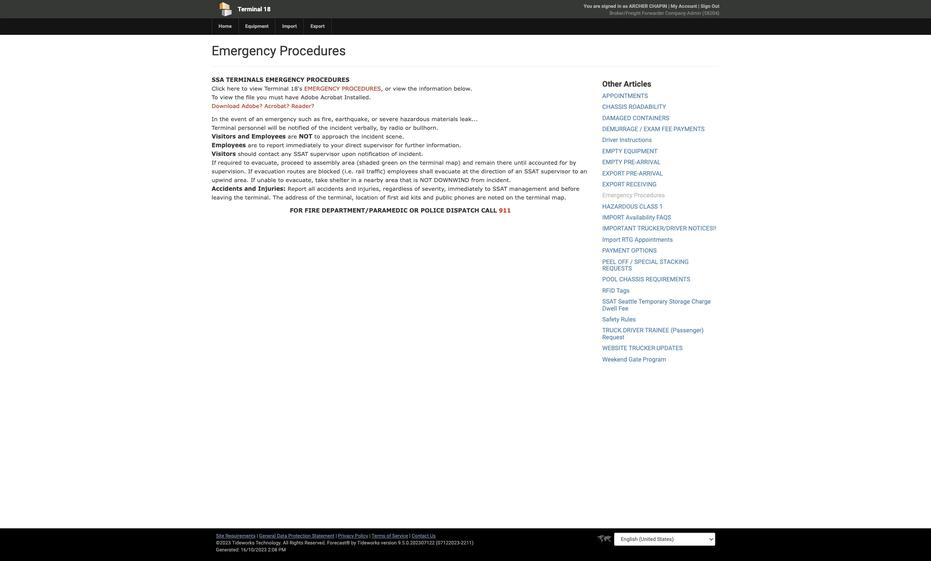 Task type: describe. For each thing, give the bounding box(es) containing it.
ssat inside report all accidents and injuries, regardless of severity, immediately to ssat management and before leaving the terminal. the address of the terminal, location of first aid kits and public phones are noted on the terminal map.
[[493, 185, 507, 192]]

location
[[356, 194, 378, 201]]

to left approach
[[314, 133, 320, 140]]

roadability
[[629, 103, 666, 110]]

or
[[409, 207, 419, 214]]

import link
[[275, 18, 303, 35]]

2 export from the top
[[602, 181, 625, 188]]

2 horizontal spatial view
[[393, 85, 406, 92]]

sign out link
[[701, 3, 719, 9]]

pm
[[278, 547, 286, 553]]

safety rules link
[[602, 316, 636, 323]]

archer
[[629, 3, 648, 9]]

in
[[212, 116, 218, 122]]

demurrage
[[602, 126, 638, 132]]

peel
[[602, 258, 616, 265]]

required
[[218, 159, 242, 166]]

| up tideworks
[[369, 534, 371, 539]]

terminal inside report all accidents and injuries, regardless of severity, immediately to ssat management and before leaving the terminal. the address of the terminal, location of first aid kits and public phones are noted on the terminal map.
[[526, 194, 550, 201]]

of up personnel
[[249, 116, 254, 122]]

broker/freight
[[610, 10, 641, 16]]

to up before
[[572, 168, 578, 175]]

export link
[[303, 18, 331, 35]]

class
[[639, 203, 658, 210]]

below.
[[454, 85, 472, 92]]

that
[[400, 177, 411, 184]]

1 vertical spatial not
[[420, 177, 432, 184]]

special
[[634, 258, 658, 265]]

1 horizontal spatial an
[[515, 168, 522, 175]]

0 vertical spatial procedures
[[306, 76, 349, 83]]

notified
[[288, 124, 309, 131]]

report
[[267, 142, 284, 149]]

to inside ssa terminals emergency procedures click here to view terminal 18's emergency procedures , or view the information below. to view the file you must have adobe acrobat installed. download adobe? acrobat? reader?
[[242, 85, 247, 92]]

of up the green
[[391, 150, 397, 157]]

rfid
[[602, 287, 615, 294]]

0 vertical spatial by
[[380, 124, 387, 131]]

emergency
[[265, 116, 297, 122]]

trainee
[[645, 327, 669, 334]]

public
[[436, 194, 452, 201]]

evacuate
[[435, 168, 460, 175]]

1 vertical spatial for
[[560, 159, 567, 166]]

other articles appointments chassis roadability damaged containers demurrage / exam fee payments driver instructions empty equipment empty pre-arrival export pre-arrival export receiving emergency procedures hazardous class 1 import availability faqs important trucker/driver notices!! import rtg appointments payment options peel off / special stacking requests pool chassis requirements rfid tags ssat seattle temporary storage charge dwell fee safety rules truck driver trainee (passenger) request website trucker updates weekend gate program
[[602, 79, 716, 363]]

of down 'there'
[[508, 168, 513, 175]]

have
[[285, 94, 299, 101]]

0 vertical spatial pre-
[[624, 159, 637, 166]]

severe
[[379, 116, 398, 122]]

driver
[[602, 137, 618, 144]]

injuries:
[[258, 185, 286, 192]]

0 vertical spatial arrival
[[637, 159, 661, 166]]

contact
[[258, 150, 279, 157]]

police
[[421, 207, 444, 214]]

export receiving link
[[602, 181, 657, 188]]

the up direct
[[350, 133, 360, 140]]

procedures inside other articles appointments chassis roadability damaged containers demurrage / exam fee payments driver instructions empty equipment empty pre-arrival export pre-arrival export receiving emergency procedures hazardous class 1 import availability faqs important trucker/driver notices!! import rtg appointments payment options peel off / special stacking requests pool chassis requirements rfid tags ssat seattle temporary storage charge dwell fee safety rules truck driver trainee (passenger) request website trucker updates weekend gate program
[[634, 192, 665, 199]]

(07122023-
[[436, 540, 461, 546]]

off
[[618, 258, 629, 265]]

payment options link
[[602, 247, 657, 254]]

of left first at the top
[[380, 194, 385, 201]]

rights
[[290, 540, 303, 546]]

terminal,
[[328, 194, 354, 201]]

forecast®
[[327, 540, 350, 546]]

the down here on the top left of page
[[235, 94, 244, 101]]

| left general
[[257, 534, 258, 539]]

should
[[238, 150, 256, 157]]

payments
[[674, 126, 705, 132]]

2 horizontal spatial or
[[405, 124, 411, 131]]

ssat seattle temporary storage charge dwell fee link
[[602, 298, 711, 312]]

by inside site requirements | general data protection statement | privacy policy | terms of service | contact us ©2023 tideworks technology. all rights reserved. forecast® by tideworks version 9.5.0.202307122 (07122023-2211) generated: 16/10/2023 2:08 pm
[[351, 540, 356, 546]]

1 vertical spatial emergency
[[304, 85, 340, 92]]

of inside site requirements | general data protection statement | privacy policy | terms of service | contact us ©2023 tideworks technology. all rights reserved. forecast® by tideworks version 9.5.0.202307122 (07122023-2211) generated: 16/10/2023 2:08 pm
[[387, 534, 391, 539]]

0 horizontal spatial evacuate,
[[251, 159, 279, 166]]

as inside in the event of an emergency such as fire, earthquake, or severe hazardous materials leak... terminal personnel will be notified of the incident verbally, by radio or bullhorn. visitors and employees are not to approach the incident scene. employees are to report immediately to your direct supervisor for further information. visitors should contact any ssat supervisor upon notification of incident. if required to evacuate, proceed to assembly area (shaded green on the terminal map) and remain there until accounted for by supervision. if evacuation routes are blocked (i.e. rail traffic) employees shall evacuate at the direction of an ssat supervisor to an upwind area. if unable to evacuate, take shelter in a nearby area that is not downwind from incident.
[[314, 116, 320, 122]]

updates
[[657, 345, 683, 352]]

0 vertical spatial emergency
[[265, 76, 305, 83]]

and down personnel
[[238, 133, 250, 140]]

driver
[[623, 327, 643, 334]]

scene.
[[386, 133, 404, 140]]

remain
[[475, 159, 495, 166]]

policy
[[355, 534, 368, 539]]

trucker/driver
[[637, 225, 687, 232]]

0 vertical spatial if
[[212, 159, 216, 166]]

0 vertical spatial import
[[282, 24, 297, 29]]

| left my at right top
[[668, 3, 670, 9]]

to up injuries:
[[278, 177, 284, 184]]

or inside ssa terminals emergency procedures click here to view terminal 18's emergency procedures , or view the information below. to view the file you must have adobe acrobat installed. download adobe? acrobat? reader?
[[385, 85, 391, 92]]

1 horizontal spatial /
[[640, 126, 642, 132]]

at
[[462, 168, 468, 175]]

appointments
[[602, 92, 648, 99]]

to right proceed in the top left of the page
[[306, 159, 311, 166]]

to left your
[[323, 142, 329, 149]]

1 vertical spatial procedures
[[342, 85, 381, 92]]

are inside you are signed in as archer chapin | my account | sign out broker/freight forwarder company admin (58204)
[[593, 3, 600, 9]]

accidents
[[212, 185, 242, 192]]

event
[[231, 116, 247, 122]]

account
[[679, 3, 697, 9]]

2 horizontal spatial supervisor
[[541, 168, 570, 175]]

0 horizontal spatial procedures
[[279, 43, 346, 58]]

area.
[[234, 177, 249, 184]]

trucker
[[629, 345, 655, 352]]

contact us link
[[412, 534, 436, 539]]

terminal inside in the event of an emergency such as fire, earthquake, or severe hazardous materials leak... terminal personnel will be notified of the incident verbally, by radio or bullhorn. visitors and employees are not to approach the incident scene. employees are to report immediately to your direct supervisor for further information. visitors should contact any ssat supervisor upon notification of incident. if required to evacuate, proceed to assembly area (shaded green on the terminal map) and remain there until accounted for by supervision. if evacuation routes are blocked (i.e. rail traffic) employees shall evacuate at the direction of an ssat supervisor to an upwind area. if unable to evacuate, take shelter in a nearby area that is not downwind from incident.
[[212, 124, 236, 131]]

fire
[[305, 207, 320, 214]]

on inside report all accidents and injuries, regardless of severity, immediately to ssat management and before leaving the terminal. the address of the terminal, location of first aid kits and public phones are noted on the terminal map.
[[506, 194, 513, 201]]

2 vertical spatial if
[[251, 177, 255, 184]]

aid
[[400, 194, 409, 201]]

the up the from
[[470, 168, 479, 175]]

immediately inside in the event of an emergency such as fire, earthquake, or severe hazardous materials leak... terminal personnel will be notified of the incident verbally, by radio or bullhorn. visitors and employees are not to approach the incident scene. employees are to report immediately to your direct supervisor for further information. visitors should contact any ssat supervisor upon notification of incident. if required to evacuate, proceed to assembly area (shaded green on the terminal map) and remain there until accounted for by supervision. if evacuation routes are blocked (i.e. rail traffic) employees shall evacuate at the direction of an ssat supervisor to an upwind area. if unable to evacuate, take shelter in a nearby area that is not downwind from incident.
[[286, 142, 321, 149]]

rail
[[356, 168, 364, 175]]

immediately inside report all accidents and injuries, regardless of severity, immediately to ssat management and before leaving the terminal. the address of the terminal, location of first aid kits and public phones are noted on the terminal map.
[[448, 185, 483, 192]]

2211)
[[461, 540, 474, 546]]

0 vertical spatial supervisor
[[364, 142, 393, 149]]

1 vertical spatial incident.
[[487, 177, 511, 184]]

generated:
[[216, 547, 240, 553]]

demurrage / exam fee payments link
[[602, 126, 705, 132]]

0 horizontal spatial /
[[630, 258, 633, 265]]

blocked
[[318, 168, 340, 175]]

0 horizontal spatial not
[[299, 133, 312, 140]]

reader?
[[291, 102, 314, 109]]

information.
[[427, 142, 461, 149]]

contact
[[412, 534, 429, 539]]

| up forecast®
[[336, 534, 337, 539]]

accounted
[[528, 159, 558, 166]]

your
[[331, 142, 343, 149]]

my account link
[[671, 3, 697, 9]]

1 visitors from the top
[[212, 133, 236, 140]]

the down accidents
[[317, 194, 326, 201]]

1 vertical spatial supervisor
[[310, 150, 340, 157]]

fee
[[619, 305, 628, 312]]

the left the information
[[408, 85, 417, 92]]

export pre-arrival link
[[602, 170, 663, 177]]

the up employees at the top of the page
[[409, 159, 418, 166]]

1 horizontal spatial evacuate,
[[286, 177, 313, 184]]

are down notified
[[288, 133, 297, 140]]

| left sign
[[698, 3, 699, 9]]

payment
[[602, 247, 630, 254]]

department/paramedic
[[322, 207, 407, 214]]

and up 'at'
[[463, 159, 473, 166]]

map)
[[446, 159, 461, 166]]

notices!!
[[688, 225, 716, 232]]

click
[[212, 85, 225, 92]]

0 horizontal spatial area
[[342, 159, 355, 166]]

import inside other articles appointments chassis roadability damaged containers demurrage / exam fee payments driver instructions empty equipment empty pre-arrival export pre-arrival export receiving emergency procedures hazardous class 1 import availability faqs important trucker/driver notices!! import rtg appointments payment options peel off / special stacking requests pool chassis requirements rfid tags ssat seattle temporary storage charge dwell fee safety rules truck driver trainee (passenger) request website trucker updates weekend gate program
[[602, 236, 620, 243]]

assembly
[[313, 159, 340, 166]]

of down such in the top of the page
[[311, 124, 317, 131]]

the down management
[[515, 194, 524, 201]]

dwell
[[602, 305, 617, 312]]

are up should
[[248, 142, 257, 149]]

| up 9.5.0.202307122
[[409, 534, 410, 539]]

call
[[481, 207, 497, 214]]

first
[[387, 194, 398, 201]]

instructions
[[620, 137, 652, 144]]

reserved.
[[305, 540, 326, 546]]



Task type: locate. For each thing, give the bounding box(es) containing it.
1 horizontal spatial employees
[[251, 133, 286, 140]]

terminal
[[420, 159, 444, 166], [526, 194, 550, 201]]

there
[[497, 159, 512, 166]]

/ left exam
[[640, 126, 642, 132]]

0 vertical spatial terminal
[[420, 159, 444, 166]]

damaged containers link
[[602, 114, 669, 121]]

procedures
[[279, 43, 346, 58], [634, 192, 665, 199]]

terminal up must
[[264, 85, 289, 92]]

0 vertical spatial terminal
[[238, 6, 262, 13]]

not
[[299, 133, 312, 140], [420, 177, 432, 184]]

0 vertical spatial area
[[342, 159, 355, 166]]

until
[[514, 159, 526, 166]]

of up 'kits'
[[414, 185, 420, 192]]

0 horizontal spatial import
[[282, 24, 297, 29]]

1 horizontal spatial in
[[617, 3, 621, 9]]

to up contact
[[259, 142, 265, 149]]

damaged
[[602, 114, 631, 121]]

0 horizontal spatial supervisor
[[310, 150, 340, 157]]

are left the 'noted' at the right
[[477, 194, 486, 201]]

and up terminal, on the top left of page
[[345, 185, 356, 192]]

incident. down direction
[[487, 177, 511, 184]]

terms of service link
[[372, 534, 408, 539]]

1 horizontal spatial area
[[385, 177, 398, 184]]

the down accidents and injuries:
[[234, 194, 243, 201]]

1 vertical spatial /
[[630, 258, 633, 265]]

1
[[659, 203, 663, 210]]

0 vertical spatial employees
[[251, 133, 286, 140]]

by up before
[[569, 159, 576, 166]]

1 vertical spatial immediately
[[448, 185, 483, 192]]

the down fire,
[[319, 124, 328, 131]]

as inside you are signed in as archer chapin | my account | sign out broker/freight forwarder company admin (58204)
[[623, 3, 628, 9]]

truck
[[602, 327, 621, 334]]

1 horizontal spatial by
[[380, 124, 387, 131]]

notification
[[358, 150, 389, 157]]

hazardous
[[602, 203, 638, 210]]

map.
[[552, 194, 566, 201]]

1 vertical spatial in
[[351, 177, 356, 184]]

empty down driver
[[602, 148, 622, 155]]

18's
[[291, 85, 302, 92]]

hazardous class 1 link
[[602, 203, 663, 210]]

1 vertical spatial export
[[602, 181, 625, 188]]

peel off / special stacking requests link
[[602, 258, 689, 272]]

or
[[385, 85, 391, 92], [372, 116, 377, 122], [405, 124, 411, 131]]

receiving
[[626, 181, 657, 188]]

(58204)
[[702, 10, 719, 16]]

rules
[[621, 316, 636, 323]]

1 vertical spatial area
[[385, 177, 398, 184]]

1 horizontal spatial emergency
[[602, 192, 632, 199]]

1 vertical spatial as
[[314, 116, 320, 122]]

1 vertical spatial if
[[248, 168, 252, 175]]

nearby
[[364, 177, 383, 184]]

and down severity,
[[423, 194, 434, 201]]

0 vertical spatial incident
[[330, 124, 352, 131]]

2 horizontal spatial an
[[580, 168, 587, 175]]

import
[[282, 24, 297, 29], [602, 236, 620, 243]]

1 horizontal spatial incident.
[[487, 177, 511, 184]]

procedures down export link
[[279, 43, 346, 58]]

adobe?
[[242, 102, 262, 109]]

exam
[[644, 126, 660, 132]]

emergency up "hazardous" on the right
[[602, 192, 632, 199]]

|
[[668, 3, 670, 9], [698, 3, 699, 9], [257, 534, 258, 539], [336, 534, 337, 539], [369, 534, 371, 539], [409, 534, 410, 539]]

1 vertical spatial incident
[[361, 133, 384, 140]]

empty equipment link
[[602, 148, 658, 155]]

or down hazardous
[[405, 124, 411, 131]]

2 vertical spatial by
[[351, 540, 356, 546]]

1 vertical spatial pre-
[[626, 170, 639, 177]]

1 export from the top
[[602, 170, 625, 177]]

1 vertical spatial terminal
[[526, 194, 550, 201]]

of down all
[[309, 194, 315, 201]]

evacuate, up report
[[286, 177, 313, 184]]

1 vertical spatial chassis
[[619, 276, 644, 283]]

to down should
[[244, 159, 249, 166]]

0 vertical spatial empty
[[602, 148, 622, 155]]

to down terminals
[[242, 85, 247, 92]]

request
[[602, 334, 624, 341]]

0 horizontal spatial in
[[351, 177, 356, 184]]

0 vertical spatial on
[[400, 159, 407, 166]]

on inside in the event of an emergency such as fire, earthquake, or severe hazardous materials leak... terminal personnel will be notified of the incident verbally, by radio or bullhorn. visitors and employees are not to approach the incident scene. employees are to report immediately to your direct supervisor for further information. visitors should contact any ssat supervisor upon notification of incident. if required to evacuate, proceed to assembly area (shaded green on the terminal map) and remain there until accounted for by supervision. if evacuation routes are blocked (i.e. rail traffic) employees shall evacuate at the direction of an ssat supervisor to an upwind area. if unable to evacuate, take shelter in a nearby area that is not downwind from incident.
[[400, 159, 407, 166]]

supervisor up assembly in the top left of the page
[[310, 150, 340, 157]]

and up map.
[[549, 185, 559, 192]]

0 vertical spatial evacuate,
[[251, 159, 279, 166]]

if left required on the top of the page
[[212, 159, 216, 166]]

1 vertical spatial employees
[[212, 142, 246, 149]]

2 vertical spatial supervisor
[[541, 168, 570, 175]]

0 horizontal spatial an
[[256, 116, 263, 122]]

1 horizontal spatial view
[[249, 85, 262, 92]]

16/10/2023
[[241, 547, 267, 553]]

equipment
[[245, 24, 269, 29]]

here
[[227, 85, 240, 92]]

requirements
[[225, 534, 256, 539]]

1 vertical spatial on
[[506, 194, 513, 201]]

empty down empty equipment link
[[602, 159, 622, 166]]

information
[[419, 85, 452, 92]]

0 horizontal spatial view
[[220, 94, 233, 101]]

0 vertical spatial visitors
[[212, 133, 236, 140]]

view right ,
[[393, 85, 406, 92]]

visitors down in
[[212, 133, 236, 140]]

to up the 'noted' at the right
[[485, 185, 491, 192]]

0 vertical spatial or
[[385, 85, 391, 92]]

0 vertical spatial not
[[299, 133, 312, 140]]

for down "scene."
[[395, 142, 403, 149]]

18
[[264, 6, 271, 13]]

1 vertical spatial empty
[[602, 159, 622, 166]]

0 horizontal spatial emergency
[[212, 43, 276, 58]]

0 vertical spatial procedures
[[279, 43, 346, 58]]

in up broker/freight at the right top
[[617, 3, 621, 9]]

0 vertical spatial export
[[602, 170, 625, 177]]

empty pre-arrival link
[[602, 159, 661, 166]]

0 horizontal spatial employees
[[212, 142, 246, 149]]

ssa
[[212, 76, 224, 83]]

0 vertical spatial /
[[640, 126, 642, 132]]

import up emergency procedures
[[282, 24, 297, 29]]

1 horizontal spatial not
[[420, 177, 432, 184]]

charge
[[691, 298, 711, 305]]

©2023 tideworks
[[216, 540, 255, 546]]

2 empty from the top
[[602, 159, 622, 166]]

incident up approach
[[330, 124, 352, 131]]

on right the 'noted' at the right
[[506, 194, 513, 201]]

in left a
[[351, 177, 356, 184]]

0 horizontal spatial on
[[400, 159, 407, 166]]

an
[[256, 116, 263, 122], [515, 168, 522, 175], [580, 168, 587, 175]]

chassis up damaged
[[602, 103, 627, 110]]

procedures up installed.
[[342, 85, 381, 92]]

ssat down rfid
[[602, 298, 617, 305]]

0 horizontal spatial as
[[314, 116, 320, 122]]

evacuate, down contact
[[251, 159, 279, 166]]

rtg
[[622, 236, 633, 243]]

emergency up 18's
[[265, 76, 305, 83]]

0 horizontal spatial for
[[395, 142, 403, 149]]

chassis up tags
[[619, 276, 644, 283]]

2 visitors from the top
[[212, 150, 236, 157]]

terminal inside in the event of an emergency such as fire, earthquake, or severe hazardous materials leak... terminal personnel will be notified of the incident verbally, by radio or bullhorn. visitors and employees are not to approach the incident scene. employees are to report immediately to your direct supervisor for further information. visitors should contact any ssat supervisor upon notification of incident. if required to evacuate, proceed to assembly area (shaded green on the terminal map) and remain there until accounted for by supervision. if evacuation routes are blocked (i.e. rail traffic) employees shall evacuate at the direction of an ssat supervisor to an upwind area. if unable to evacuate, take shelter in a nearby area that is not downwind from incident.
[[420, 159, 444, 166]]

0 horizontal spatial incident
[[330, 124, 352, 131]]

you
[[584, 3, 592, 9]]

1 horizontal spatial supervisor
[[364, 142, 393, 149]]

export down the export pre-arrival link at the right
[[602, 181, 625, 188]]

on up employees at the top of the page
[[400, 159, 407, 166]]

all
[[283, 540, 288, 546]]

the right in
[[220, 116, 229, 122]]

visitors up required on the top of the page
[[212, 150, 236, 157]]

0 vertical spatial chassis
[[602, 103, 627, 110]]

0 vertical spatial emergency
[[212, 43, 276, 58]]

1 horizontal spatial for
[[560, 159, 567, 166]]

shelter
[[330, 177, 349, 184]]

immediately up phones at top
[[448, 185, 483, 192]]

ssat inside other articles appointments chassis roadability damaged containers demurrage / exam fee payments driver instructions empty equipment empty pre-arrival export pre-arrival export receiving emergency procedures hazardous class 1 import availability faqs important trucker/driver notices!! import rtg appointments payment options peel off / special stacking requests pool chassis requirements rfid tags ssat seattle temporary storage charge dwell fee safety rules truck driver trainee (passenger) request website trucker updates weekend gate program
[[602, 298, 617, 305]]

2:08
[[268, 547, 277, 553]]

further
[[405, 142, 425, 149]]

dispatch
[[446, 207, 479, 214]]

0 vertical spatial incident.
[[399, 150, 423, 157]]

procedures up class
[[634, 192, 665, 199]]

ssat down until
[[524, 168, 539, 175]]

0 horizontal spatial immediately
[[286, 142, 321, 149]]

or right ,
[[385, 85, 391, 92]]

arrival up receiving
[[639, 170, 663, 177]]

terminal inside ssa terminals emergency procedures click here to view terminal 18's emergency procedures , or view the information below. to view the file you must have adobe acrobat installed. download adobe? acrobat? reader?
[[264, 85, 289, 92]]

1 empty from the top
[[602, 148, 622, 155]]

(shaded
[[357, 159, 380, 166]]

pool chassis requirements link
[[602, 276, 690, 283]]

employees
[[387, 168, 418, 175]]

immediately down notified
[[286, 142, 321, 149]]

requests
[[602, 265, 632, 272]]

if up accidents and injuries:
[[251, 177, 255, 184]]

by down the severe
[[380, 124, 387, 131]]

you
[[257, 94, 267, 101]]

1 vertical spatial by
[[569, 159, 576, 166]]

of up version
[[387, 534, 391, 539]]

important
[[602, 225, 636, 232]]

terminal up shall
[[420, 159, 444, 166]]

procedures up the emergency procedures link
[[306, 76, 349, 83]]

0 horizontal spatial or
[[372, 116, 377, 122]]

1 vertical spatial or
[[372, 116, 377, 122]]

the
[[408, 85, 417, 92], [235, 94, 244, 101], [220, 116, 229, 122], [319, 124, 328, 131], [350, 133, 360, 140], [409, 159, 418, 166], [470, 168, 479, 175], [234, 194, 243, 201], [317, 194, 326, 201], [515, 194, 524, 201]]

shall
[[420, 168, 433, 175]]

supervisor up notification
[[364, 142, 393, 149]]

2 horizontal spatial by
[[569, 159, 576, 166]]

view up download
[[220, 94, 233, 101]]

report
[[288, 185, 306, 192]]

1 vertical spatial import
[[602, 236, 620, 243]]

1 horizontal spatial terminal
[[238, 6, 262, 13]]

1 horizontal spatial immediately
[[448, 185, 483, 192]]

by down privacy policy 'link'
[[351, 540, 356, 546]]

chassis
[[602, 103, 627, 110], [619, 276, 644, 283]]

on
[[400, 159, 407, 166], [506, 194, 513, 201]]

0 horizontal spatial terminal
[[212, 124, 236, 131]]

incident. down further
[[399, 150, 423, 157]]

must
[[269, 94, 283, 101]]

emergency up acrobat
[[304, 85, 340, 92]]

general data protection statement link
[[259, 534, 334, 539]]

view up file
[[249, 85, 262, 92]]

if up area.
[[248, 168, 252, 175]]

upon
[[342, 150, 356, 157]]

fee
[[662, 126, 672, 132]]

to inside report all accidents and injuries, regardless of severity, immediately to ssat management and before leaving the terminal. the address of the terminal, location of first aid kits and public phones are noted on the terminal map.
[[485, 185, 491, 192]]

1 horizontal spatial as
[[623, 3, 628, 9]]

2 horizontal spatial terminal
[[264, 85, 289, 92]]

1 vertical spatial arrival
[[639, 170, 663, 177]]

view
[[249, 85, 262, 92], [393, 85, 406, 92], [220, 94, 233, 101]]

0 horizontal spatial incident.
[[399, 150, 423, 157]]

bullhorn.
[[413, 124, 438, 131]]

0 vertical spatial as
[[623, 3, 628, 9]]

1 horizontal spatial import
[[602, 236, 620, 243]]

employees up required on the top of the page
[[212, 142, 246, 149]]

articles
[[624, 79, 651, 88]]

pool
[[602, 276, 618, 283]]

area up (i.e.
[[342, 159, 355, 166]]

for
[[290, 207, 303, 214]]

in inside in the event of an emergency such as fire, earthquake, or severe hazardous materials leak... terminal personnel will be notified of the incident verbally, by radio or bullhorn. visitors and employees are not to approach the incident scene. employees are to report immediately to your direct supervisor for further information. visitors should contact any ssat supervisor upon notification of incident. if required to evacuate, proceed to assembly area (shaded green on the terminal map) and remain there until accounted for by supervision. if evacuation routes are blocked (i.e. rail traffic) employees shall evacuate at the direction of an ssat supervisor to an upwind area. if unable to evacuate, take shelter in a nearby area that is not downwind from incident.
[[351, 177, 356, 184]]

are inside report all accidents and injuries, regardless of severity, immediately to ssat management and before leaving the terminal. the address of the terminal, location of first aid kits and public phones are noted on the terminal map.
[[477, 194, 486, 201]]

or up the verbally,
[[372, 116, 377, 122]]

as left fire,
[[314, 116, 320, 122]]

terminal down management
[[526, 194, 550, 201]]

1 vertical spatial procedures
[[634, 192, 665, 199]]

2 vertical spatial terminal
[[212, 124, 236, 131]]

incident down the verbally,
[[361, 133, 384, 140]]

arrival down "equipment"
[[637, 159, 661, 166]]

admin
[[687, 10, 701, 16]]

1 vertical spatial terminal
[[264, 85, 289, 92]]

green
[[381, 159, 398, 166]]

routes
[[287, 168, 305, 175]]

as up broker/freight at the right top
[[623, 3, 628, 9]]

are up the take
[[307, 168, 316, 175]]

incident
[[330, 124, 352, 131], [361, 133, 384, 140]]

in inside you are signed in as archer chapin | my account | sign out broker/freight forwarder company admin (58204)
[[617, 3, 621, 9]]

emergency down equipment link
[[212, 43, 276, 58]]

1 horizontal spatial procedures
[[634, 192, 665, 199]]

for
[[395, 142, 403, 149], [560, 159, 567, 166]]

1 horizontal spatial on
[[506, 194, 513, 201]]

not down notified
[[299, 133, 312, 140]]

emergency inside other articles appointments chassis roadability damaged containers demurrage / exam fee payments driver instructions empty equipment empty pre-arrival export pre-arrival export receiving emergency procedures hazardous class 1 import availability faqs important trucker/driver notices!! import rtg appointments payment options peel off / special stacking requests pool chassis requirements rfid tags ssat seattle temporary storage charge dwell fee safety rules truck driver trainee (passenger) request website trucker updates weekend gate program
[[602, 192, 632, 199]]

ssat up proceed in the top left of the page
[[294, 150, 308, 157]]

import up "payment"
[[602, 236, 620, 243]]

0 horizontal spatial by
[[351, 540, 356, 546]]

fire,
[[322, 116, 333, 122]]

1 vertical spatial visitors
[[212, 150, 236, 157]]

and up terminal.
[[244, 185, 256, 192]]

area up regardless
[[385, 177, 398, 184]]

not down shall
[[420, 177, 432, 184]]

are right you
[[593, 3, 600, 9]]

1 horizontal spatial or
[[385, 85, 391, 92]]

ssat up the 'noted' at the right
[[493, 185, 507, 192]]

,
[[381, 85, 383, 92]]

privacy policy link
[[338, 534, 368, 539]]

export
[[310, 24, 325, 29]]

such
[[299, 116, 312, 122]]

technology.
[[256, 540, 282, 546]]

0 horizontal spatial terminal
[[420, 159, 444, 166]]

take
[[315, 177, 328, 184]]

to
[[242, 85, 247, 92], [314, 133, 320, 140], [259, 142, 265, 149], [323, 142, 329, 149], [244, 159, 249, 166], [306, 159, 311, 166], [572, 168, 578, 175], [278, 177, 284, 184], [485, 185, 491, 192]]

program
[[643, 356, 666, 363]]

pre- down empty equipment link
[[624, 159, 637, 166]]



Task type: vqa. For each thing, say whether or not it's contained in the screenshot.
the CONTAINERS inside **ALL TRUCKS LADEN WITH CONTAINERS MUST FIRST PASS THROUGH THE RADIATION PORTAL MONITORS (RPM'S) PRIOR TO EXITING TERMINAL 18.  ANY TRUCKER CAUGHT EXITING THROUGH THE BYPASS LANE WITH A CONTAINER WILL FACE A LONG TERM BAN AT TERMINAL 18!!** ** Do not use the bypass lane when exiting gate 4!! **
no



